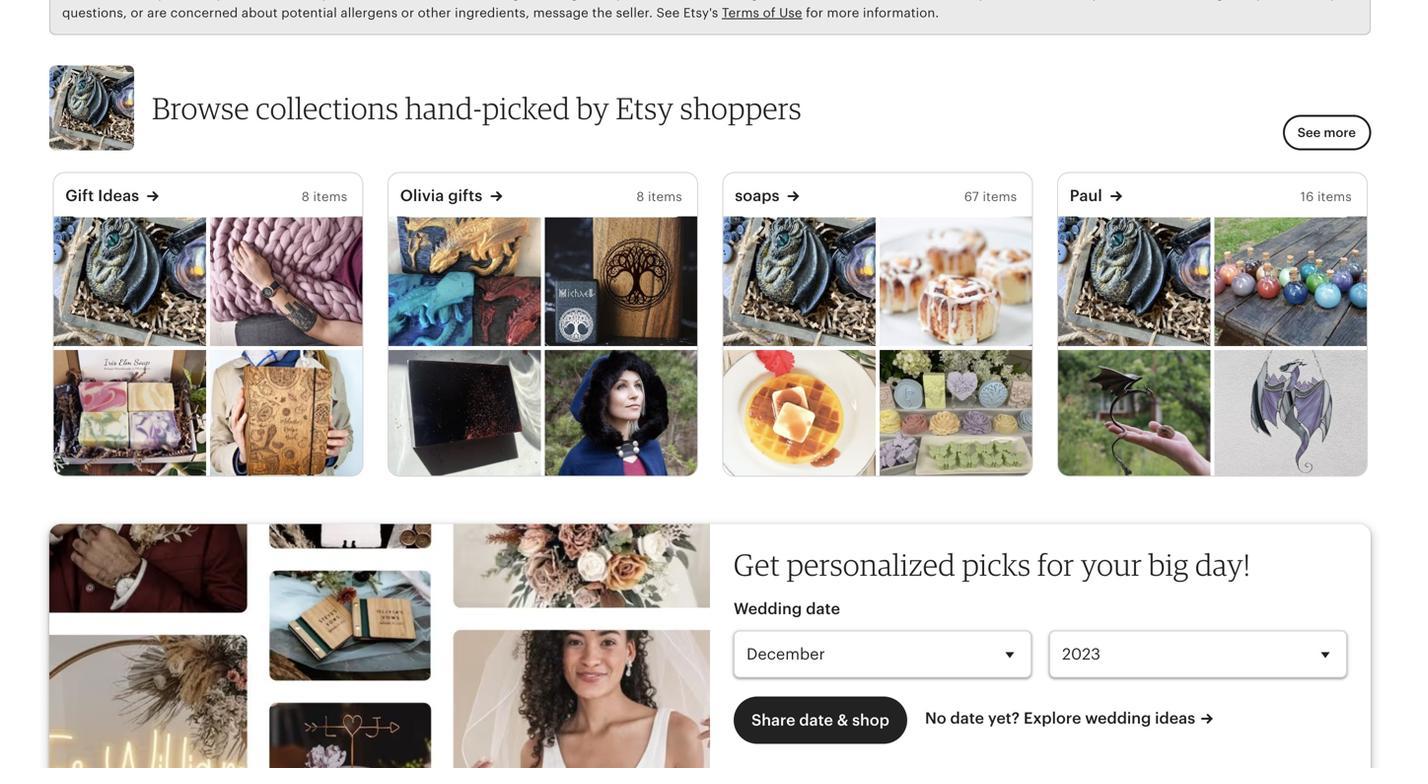 Task type: vqa. For each thing, say whether or not it's contained in the screenshot.
you're
no



Task type: describe. For each thing, give the bounding box(es) containing it.
olivia gifts
[[400, 187, 483, 205]]

for for use
[[806, 5, 824, 20]]

information.
[[863, 5, 940, 20]]

&
[[837, 712, 849, 730]]

gift ideas
[[65, 187, 139, 205]]

waffle soap - cute stocking stuffer, gag gift for women, unique handmade holiday white elephant gift, birthday gift for her, gift for kids image
[[723, 350, 876, 480]]

paul
[[1070, 187, 1103, 205]]

by
[[577, 90, 610, 126]]

explore
[[1024, 710, 1082, 728]]

hooded cloak with fur, medieval cloak, viking cloak, hooded cape, historical cloak, lined cloak, fantasy cloak, celtic cloak image
[[545, 350, 697, 480]]

items for soaps
[[983, 189, 1017, 204]]

wedding
[[1085, 710, 1152, 728]]

67
[[965, 189, 980, 204]]

chunky knit blanket, chunky throw, giant blanket, arm knit blanket, boho home decor, chunky blanket  christmas gift for her handmade unique image
[[210, 217, 362, 346]]

8 items for olivia gifts
[[637, 189, 682, 204]]

terms
[[722, 5, 760, 20]]

your
[[1081, 547, 1143, 583]]

use
[[779, 5, 803, 20]]

date for wedding
[[806, 600, 841, 618]]

no date yet? explore wedding ideas link
[[925, 696, 1214, 730]]

personalized
[[787, 547, 956, 583]]

see more link
[[1283, 115, 1371, 150]]

date for share
[[800, 712, 834, 730]]

shoppers
[[680, 90, 802, 126]]

halloween soap: dragon's blood bar for spooky bath rituals - handmade with real dragon's blood image
[[388, 350, 541, 480]]

hand-
[[405, 90, 482, 126]]

ideas
[[1155, 710, 1196, 728]]

8 for gift ideas
[[302, 189, 310, 204]]

get
[[734, 547, 781, 583]]

luxury hand poured goat's milk bar soaps, scented or unscented, in flower and themed shapes for gifts or home bath image
[[880, 350, 1032, 480]]

8 items for gift ideas
[[302, 189, 348, 204]]

no date yet? explore wedding ideas
[[925, 710, 1196, 728]]

date for no
[[951, 710, 985, 728]]

christmas, christmas soap, christmas gift,  handmade soap, dragon soap, black soap, dragon symbol, natural soap men's gift, symbol 2024 image for soaps
[[723, 217, 876, 346]]

for for picks
[[1038, 547, 1075, 583]]

iron flying dragon, dragon hanging, wind catcher, outdoor decor, room decor, garden decor, fantasy sculpture, fantasy dragon, iron gift image
[[1058, 350, 1211, 480]]

see
[[1298, 125, 1321, 140]]



Task type: locate. For each thing, give the bounding box(es) containing it.
1 vertical spatial for
[[1038, 547, 1075, 583]]

browse collections hand-picked by etsy shoppers
[[152, 90, 802, 126]]

big
[[1149, 547, 1189, 583]]

0 horizontal spatial 8 items
[[302, 189, 348, 204]]

67 items
[[965, 189, 1017, 204]]

1 vertical spatial more
[[1324, 125, 1356, 140]]

yet?
[[988, 710, 1020, 728]]

shop
[[853, 712, 890, 730]]

4 items from the left
[[1318, 189, 1352, 204]]

0 vertical spatial for
[[806, 5, 824, 20]]

3 christmas, christmas soap, christmas gift,  handmade soap, dragon soap, black soap, dragon symbol, natural soap men's gift, symbol 2024 image from the left
[[1058, 217, 1211, 346]]

wedding date
[[734, 600, 841, 618]]

1 items from the left
[[313, 189, 348, 204]]

2 8 from the left
[[637, 189, 645, 204]]

share
[[752, 712, 796, 730]]

etsy
[[616, 90, 674, 126]]

8 up personalized engraved windproof lighter - 141 - viking symbols  - tree of life viking - celtic engraving image
[[637, 189, 645, 204]]

items down etsy
[[648, 189, 682, 204]]

color changing potion nerdy dnd christmas cosplay accessory/decor (round bottle) image
[[1215, 217, 1367, 346]]

for
[[806, 5, 824, 20], [1038, 547, 1075, 583]]

2 horizontal spatial christmas, christmas soap, christmas gift,  handmade soap, dragon soap, black soap, dragon symbol, natural soap men's gift, symbol 2024 image
[[1058, 217, 1211, 346]]

items right 67 on the right top of the page
[[983, 189, 1017, 204]]

1 christmas, christmas soap, christmas gift,  handmade soap, dragon soap, black soap, dragon symbol, natural soap men's gift, symbol 2024 image from the left
[[54, 217, 206, 346]]

terms of use link
[[722, 5, 803, 20]]

picked
[[482, 90, 570, 126]]

terms of use for more information.
[[722, 5, 940, 20]]

0 horizontal spatial christmas, christmas soap, christmas gift,  handmade soap, dragon soap, black soap, dragon symbol, natural soap men's gift, symbol 2024 image
[[54, 217, 206, 346]]

get personalized picks for your big day!
[[734, 547, 1251, 583]]

day!
[[1196, 547, 1251, 583]]

christmas, christmas soap, christmas gift,  handmade soap, dragon soap, black soap, dragon symbol, natural soap men's gift, symbol 2024 image for gift ideas
[[54, 217, 206, 346]]

date right wedding
[[806, 600, 841, 618]]

2 items from the left
[[648, 189, 682, 204]]

cinnamon bun soap set, cute stocking stuffer, holiday teacher gift, handmade gift for her, fake food soap image
[[880, 217, 1032, 346]]

more right use
[[827, 5, 860, 20]]

assortment of wedding items that are available on etsy image
[[49, 524, 710, 769]]

dragon glycerin soap, mythical creature teen boy gift, gamer gift novelty soap, unique bar soap birthday gift, image
[[388, 217, 541, 346]]

8 items
[[302, 189, 348, 204], [637, 189, 682, 204]]

christmas, christmas soap, christmas gift,  handmade soap, dragon soap, black soap, dragon symbol, natural soap men's gift, symbol 2024 image down soaps
[[723, 217, 876, 346]]

0 horizontal spatial for
[[806, 5, 824, 20]]

date inside button
[[800, 712, 834, 730]]

for right use
[[806, 5, 824, 20]]

collections
[[256, 90, 399, 126]]

1 horizontal spatial christmas, christmas soap, christmas gift,  handmade soap, dragon soap, black soap, dragon symbol, natural soap men's gift, symbol 2024 image
[[723, 217, 876, 346]]

16
[[1301, 189, 1314, 204]]

items right the 16
[[1318, 189, 1352, 204]]

1 horizontal spatial 8 items
[[637, 189, 682, 204]]

0 vertical spatial more
[[827, 5, 860, 20]]

date
[[806, 600, 841, 618], [951, 710, 985, 728], [800, 712, 834, 730]]

christmas, christmas soap, christmas gift,  handmade soap, dragon soap, black soap, dragon symbol, natural soap men's gift, symbol 2024 image for paul
[[1058, 217, 1211, 346]]

ideas
[[98, 187, 139, 205]]

share date & shop button
[[734, 697, 908, 744]]

wedding
[[734, 600, 802, 618]]

8 up the chunky knit blanket, chunky throw, giant blanket, arm knit blanket, boho home decor, chunky blanket  christmas gift for her handmade unique image
[[302, 189, 310, 204]]

share date & shop
[[752, 712, 890, 730]]

picks
[[962, 547, 1031, 583]]

personalized engraved windproof lighter - 141 - viking symbols  - tree of life viking - celtic engraving image
[[545, 217, 697, 346]]

16 items
[[1301, 189, 1352, 204]]

gift
[[65, 187, 94, 205]]

8 items down etsy
[[637, 189, 682, 204]]

soap gift set of four half-size bars, handmade vegan palm free, assorted scents, artisan soaps, variety pack, mini soap gift box sampler image
[[54, 350, 206, 480]]

8 items down the collections
[[302, 189, 348, 204]]

2 8 items from the left
[[637, 189, 682, 204]]

1 horizontal spatial more
[[1324, 125, 1356, 140]]

items down the collections
[[313, 189, 348, 204]]

8 for olivia gifts
[[637, 189, 645, 204]]

2 christmas, christmas soap, christmas gift,  handmade soap, dragon soap, black soap, dragon symbol, natural soap men's gift, symbol 2024 image from the left
[[723, 217, 876, 346]]

items for paul
[[1318, 189, 1352, 204]]

1 horizontal spatial 8
[[637, 189, 645, 204]]

items
[[313, 189, 348, 204], [648, 189, 682, 204], [983, 189, 1017, 204], [1318, 189, 1352, 204]]

items for gift ideas
[[313, 189, 348, 204]]

1 8 from the left
[[302, 189, 310, 204]]

1 horizontal spatial for
[[1038, 547, 1075, 583]]

0 horizontal spatial 8
[[302, 189, 310, 204]]

items for olivia gifts
[[648, 189, 682, 204]]

purple grey dragon hanging stained glass sun catcher bird mystical suncatcher home house decor window wall animal image
[[1215, 350, 1367, 480]]

christmas, christmas soap, christmas gift,  handmade soap, dragon soap, black soap, dragon symbol, natural soap men's gift, symbol 2024 image down ideas
[[54, 217, 206, 346]]

for left your
[[1038, 547, 1075, 583]]

3 items from the left
[[983, 189, 1017, 204]]

8
[[302, 189, 310, 204], [637, 189, 645, 204]]

gifts
[[448, 187, 483, 205]]

more
[[827, 5, 860, 20], [1324, 125, 1356, 140]]

1 8 items from the left
[[302, 189, 348, 204]]

christmas, christmas soap, christmas gift,  handmade soap, dragon soap, black soap, dragon symbol, natural soap men's gift, symbol 2024 image down paul
[[1058, 217, 1211, 346]]

browse
[[152, 90, 250, 126]]

olivia
[[400, 187, 444, 205]]

date left &
[[800, 712, 834, 730]]

no
[[925, 710, 947, 728]]

soaps
[[735, 187, 780, 205]]

christmas, christmas soap, christmas gift,  handmade soap, dragon soap, black soap, dragon symbol, natural soap men's gift, symbol 2024 image
[[54, 217, 206, 346], [723, 217, 876, 346], [1058, 217, 1211, 346]]

personalized wooden recipe book binder custom journal cookbook notebook valentine's day bridal shower gift daughter  birthday gift gift moms image
[[210, 350, 362, 480]]

date right no
[[951, 710, 985, 728]]

see more
[[1298, 125, 1356, 140]]

more right see
[[1324, 125, 1356, 140]]

of
[[763, 5, 776, 20]]

0 horizontal spatial more
[[827, 5, 860, 20]]



